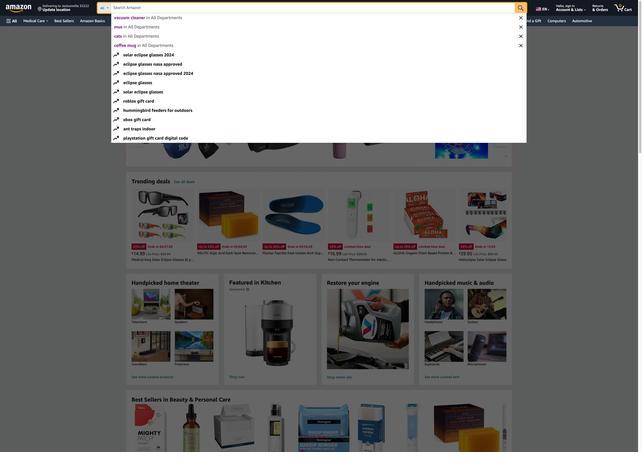 Task type: vqa. For each thing, say whether or not it's contained in the screenshot.
the Learn more about compatibility.
no



Task type: locate. For each thing, give the bounding box(es) containing it.
mielle organics rosemary mint scalp & hair strengthening oil for all hair types, 2 ounce image
[[180, 404, 204, 452]]

cerave moisturizing cream | body and face moisturizer for dry skin | body cream with hyaluronic acid and ceramides |... image
[[503, 404, 548, 452]]

0 vertical spatial delete image
[[520, 16, 523, 19]]

3 delete image from the top
[[520, 44, 523, 47]]

fit simplify resistance loop exercise bands with instruction guide and carry bag, set of 5 image
[[195, 106, 244, 159]]

amazon basics 1/2-inch extra thick exercise yoga mat image
[[247, 112, 318, 153]]

0 horizontal spatial valitic kojic acid dark spot remover soap bars with vitamin c, retinol, collagen, turmeric - original japanese complex... image
[[199, 191, 259, 239]]

main content
[[0, 26, 643, 452]]

None search field
[[98, 3, 527, 14]]

Search Amazon text field
[[111, 3, 516, 13]]

tosy flying ring - 12 leds, super bright, soft, auto light up, safe, waterproof, lightweight frisbee, cool birthday,... image
[[436, 106, 489, 159]]

amazon image
[[6, 5, 31, 13]]

non-contact thermometer for adults and kids, fsa eligible, accurate & easy to use, 1 second result, mute mode,... image
[[347, 191, 374, 239]]

guitars image
[[463, 289, 512, 320]]

1 vertical spatial delete image
[[520, 35, 523, 38]]

1 vertical spatial list
[[132, 189, 643, 263]]

most-loved finds for mom image
[[121, 26, 518, 185]]

plantar fasciitis feet insoles arch supports orthotics inserts relieve flat feet, high arch, foot pain image
[[265, 195, 324, 235]]

restore your engine image
[[318, 289, 418, 369]]

None submit
[[516, 3, 527, 13]]

delete image
[[520, 16, 523, 19], [520, 35, 523, 38], [520, 44, 523, 47]]

0 vertical spatial valitic kojic acid dark spot remover soap bars with vitamin c, retinol, collagen, turmeric - original japanese complex... image
[[199, 191, 259, 239]]

amazon basics hypoallergenic 100% cotton rounds, 100 count image
[[406, 404, 420, 452]]

0 vertical spatial list
[[132, 106, 643, 159]]

speakers image
[[170, 289, 219, 320]]

1 horizontal spatial valitic kojic acid dark spot remover soap bars with vitamin c, retinol, collagen, turmeric - original japanese complex... image
[[435, 404, 500, 452]]

valitic kojic acid dark spot remover soap bars with vitamin c, retinol, collagen, turmeric - original japanese complex... image
[[199, 191, 259, 239], [435, 404, 500, 452]]

neutrogena cleansing fragrance free makeup remover face wipes, cleansing facial towelettes for waterproof makeup,... image
[[299, 404, 350, 452]]

2 vertical spatial list
[[132, 404, 643, 452]]

none submit inside "navigation" navigation
[[516, 3, 527, 13]]

navigation navigation
[[0, 0, 639, 143]]

microphones image
[[463, 331, 512, 362]]

projectors image
[[170, 331, 219, 362]]

cosrx snail mucin 96% power repairing essence 3.38 fl.oz 100ml, hydrating serum for face with snail secretion filtrate... image
[[268, 404, 285, 452]]

clean skin club clean towels xl, 100% usda biobased face towel, disposable face towelette, makeup remover dry wipes,... image
[[214, 404, 255, 452]]

1 vertical spatial valitic kojic acid dark spot remover soap bars with vitamin c, retinol, collagen, turmeric - original japanese complex... image
[[435, 404, 500, 452]]

amazon basics cotton swabs, 500 count image
[[358, 404, 385, 452]]

2 list from the top
[[132, 189, 643, 263]]

none search field inside "navigation" navigation
[[98, 3, 527, 14]]

headphones image
[[420, 289, 469, 320]]

2 vertical spatial delete image
[[520, 44, 523, 47]]

hero cosmetics mighty patch™ original patch - hydrocolloid acne pimple patch for covering zits and blemishes, spot... image
[[135, 404, 167, 452]]

list
[[132, 106, 643, 159], [132, 189, 643, 263], [132, 404, 643, 452]]

aloha organic plant based protein bars image
[[403, 191, 448, 239]]



Task type: describe. For each thing, give the bounding box(es) containing it.
2 delete image from the top
[[520, 35, 523, 38]]

medical king solar eclipse glasses (6 pack) 3 colers 2024 ce and iso certified safe shades for direct sun viewing image
[[138, 191, 189, 239]]

delete image
[[520, 26, 523, 29]]

lifestraw personal water filter for hiking, camping, travel, and emergency preparedness image
[[504, 106, 517, 159]]

3 list from the top
[[132, 404, 643, 452]]

televisions image
[[127, 289, 176, 320]]

soundbars image
[[127, 331, 176, 362]]

helioclipse solar eclipse glasses aas approved 2024 - [50 pack] trusted for direct solar eclipse viewing - iso 12312-2 &... image
[[466, 191, 516, 239]]

amazon basics neoprene coated hexagon workout dumbbell hand weight image
[[132, 106, 192, 159]]

amazon basics high-density round foam roller for exercise, massage, muscle recovery image
[[362, 119, 433, 146]]

stanley iceflow stainless steel tumbler with straw, vacuum insulated water bottle for home, office or car, reusable cup... image
[[331, 106, 349, 159]]

1 list from the top
[[132, 106, 643, 159]]

1 delete image from the top
[[520, 16, 523, 19]]

keyboards image
[[420, 331, 469, 362]]



